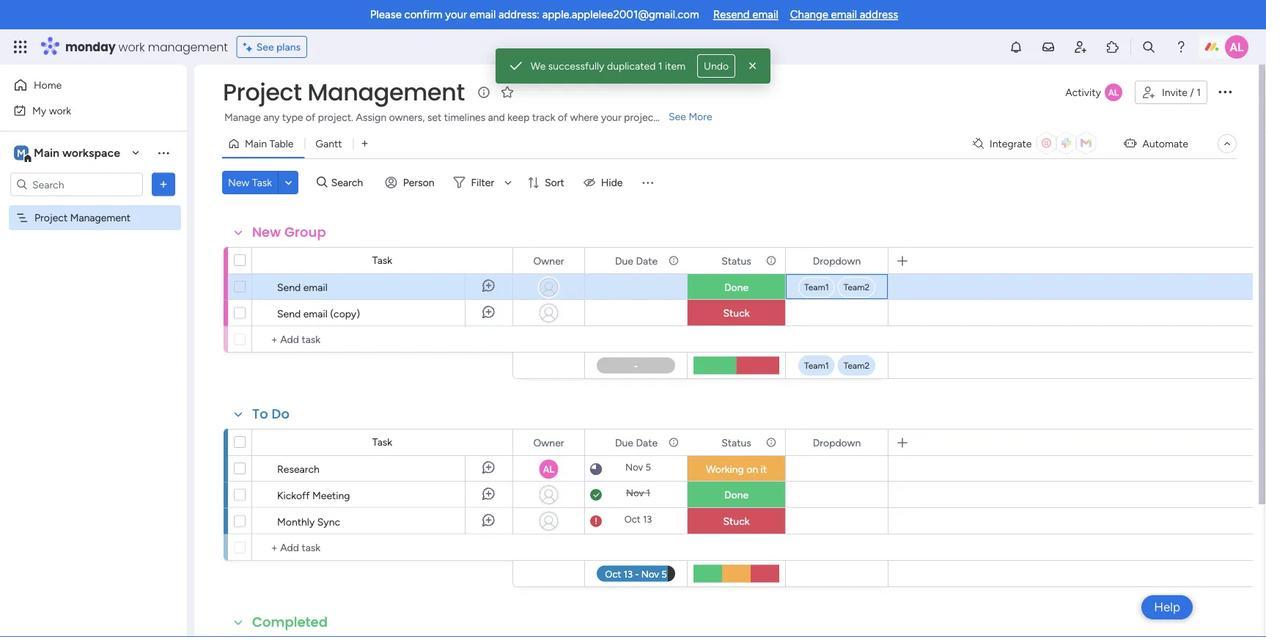 Task type: vqa. For each thing, say whether or not it's contained in the screenshot.
type
yes



Task type: describe. For each thing, give the bounding box(es) containing it.
0 vertical spatial project management
[[223, 76, 465, 109]]

see more link
[[668, 109, 714, 124]]

project management list box
[[0, 202, 187, 428]]

plans
[[277, 41, 301, 53]]

project
[[624, 111, 658, 124]]

2 done from the top
[[725, 489, 749, 501]]

1 team2 from the top
[[844, 282, 870, 293]]

undo
[[704, 60, 729, 72]]

1 of from the left
[[306, 111, 316, 124]]

change email address
[[791, 8, 899, 21]]

send email (copy)
[[277, 307, 360, 320]]

integrate
[[990, 138, 1032, 150]]

dropdown field for to do
[[810, 435, 865, 451]]

workspace selection element
[[14, 144, 123, 163]]

resend email
[[714, 8, 779, 21]]

person button
[[380, 171, 443, 194]]

manage
[[224, 111, 261, 124]]

invite
[[1163, 86, 1188, 99]]

resend
[[714, 8, 750, 21]]

home button
[[9, 73, 158, 97]]

to do
[[252, 405, 290, 424]]

1 owner from the top
[[534, 255, 564, 267]]

oct
[[625, 514, 641, 526]]

table
[[270, 138, 294, 150]]

workspace image
[[14, 145, 29, 161]]

+ Add task text field
[[260, 539, 506, 557]]

monday
[[65, 39, 116, 55]]

column information image for first the status field from the top
[[766, 255, 778, 267]]

main for main workspace
[[34, 146, 59, 160]]

workspace options image
[[156, 145, 171, 160]]

apple.applelee2001@gmail.com
[[543, 8, 700, 21]]

close image
[[746, 59, 761, 73]]

hide button
[[578, 171, 632, 194]]

my work
[[32, 104, 71, 117]]

show board description image
[[475, 85, 493, 100]]

working
[[706, 463, 744, 476]]

hide
[[601, 176, 623, 189]]

dropdown for group
[[813, 255, 861, 267]]

activity
[[1066, 86, 1102, 99]]

manage any type of project. assign owners, set timelines and keep track of where your project stands.
[[224, 111, 693, 124]]

due for 2nd 'due date' field from the top of the page
[[615, 436, 634, 449]]

dropdown field for new group
[[810, 253, 865, 269]]

sort button
[[522, 171, 573, 194]]

0 vertical spatial project
[[223, 76, 302, 109]]

main table
[[245, 138, 294, 150]]

work for monday
[[119, 39, 145, 55]]

apps image
[[1106, 40, 1121, 54]]

v2 overdue deadline image
[[590, 515, 602, 528]]

arrow down image
[[500, 174, 517, 191]]

new group
[[252, 223, 326, 242]]

home
[[34, 79, 62, 91]]

set
[[428, 111, 442, 124]]

nov for research
[[626, 462, 643, 473]]

2 stuck from the top
[[724, 515, 750, 528]]

do
[[272, 405, 290, 424]]

we
[[531, 60, 546, 72]]

filter
[[471, 176, 494, 189]]

add to favorites image
[[500, 85, 515, 99]]

oct 13
[[625, 514, 652, 526]]

notifications image
[[1009, 40, 1024, 54]]

track
[[532, 111, 556, 124]]

status for 2nd the status field from the top
[[722, 436, 752, 449]]

Completed field
[[249, 613, 332, 632]]

2 owner field from the top
[[530, 435, 568, 451]]

column information image
[[668, 437, 680, 449]]

main table button
[[222, 132, 305, 156]]

help
[[1155, 600, 1181, 615]]

any
[[264, 111, 280, 124]]

2 team2 from the top
[[844, 360, 870, 371]]

1 owner field from the top
[[530, 253, 568, 269]]

alert containing we successfully duplicated 1 item
[[496, 48, 771, 84]]

meeting
[[312, 489, 350, 502]]

new task button
[[222, 171, 278, 194]]

sync
[[317, 516, 340, 528]]

we successfully duplicated 1 item
[[531, 60, 686, 72]]

help button
[[1142, 596, 1193, 620]]

my
[[32, 104, 46, 117]]

m
[[17, 147, 26, 159]]

2 owner from the top
[[534, 436, 564, 449]]

2 vertical spatial 1
[[647, 487, 651, 499]]

item
[[665, 60, 686, 72]]

main workspace
[[34, 146, 120, 160]]

search everything image
[[1142, 40, 1157, 54]]

/
[[1191, 86, 1195, 99]]

activity button
[[1060, 81, 1130, 104]]

duplicated
[[607, 60, 656, 72]]

email for send email
[[303, 281, 328, 293]]

address:
[[499, 8, 540, 21]]

research
[[277, 463, 320, 475]]

successfully
[[549, 60, 605, 72]]

1 horizontal spatial management
[[308, 76, 465, 109]]

see more
[[669, 110, 713, 123]]

new task
[[228, 176, 272, 189]]

new for new group
[[252, 223, 281, 242]]

send email
[[277, 281, 328, 293]]

my work button
[[9, 99, 158, 122]]

2 due date from the top
[[615, 436, 658, 449]]

email for resend email
[[753, 8, 779, 21]]

nov 5
[[626, 462, 651, 473]]

To Do field
[[249, 405, 293, 424]]

working on it
[[706, 463, 767, 476]]

5
[[646, 462, 651, 473]]

keep
[[508, 111, 530, 124]]

2 of from the left
[[558, 111, 568, 124]]

completed
[[252, 613, 328, 632]]

group
[[285, 223, 326, 242]]

gantt button
[[305, 132, 353, 156]]



Task type: locate. For each thing, give the bounding box(es) containing it.
1 dropdown from the top
[[813, 255, 861, 267]]

management down search in workspace field
[[70, 212, 131, 224]]

type
[[282, 111, 303, 124]]

1 due from the top
[[615, 255, 634, 267]]

email up send email (copy)
[[303, 281, 328, 293]]

and
[[488, 111, 505, 124]]

help image
[[1174, 40, 1189, 54]]

date for 2nd 'due date' field from the top of the page
[[636, 436, 658, 449]]

options image
[[156, 177, 171, 192]]

due for 2nd 'due date' field from the bottom of the page
[[615, 255, 634, 267]]

options image
[[1217, 83, 1235, 100]]

done
[[725, 281, 749, 294], [725, 489, 749, 501]]

management inside list box
[[70, 212, 131, 224]]

project down search in workspace field
[[34, 212, 68, 224]]

1 vertical spatial see
[[669, 110, 686, 123]]

0 vertical spatial work
[[119, 39, 145, 55]]

1 vertical spatial management
[[70, 212, 131, 224]]

team1
[[805, 282, 829, 293], [805, 360, 829, 371]]

0 horizontal spatial work
[[49, 104, 71, 117]]

0 horizontal spatial of
[[306, 111, 316, 124]]

1
[[659, 60, 663, 72], [1197, 86, 1202, 99], [647, 487, 651, 499]]

work right monday
[[119, 39, 145, 55]]

project.
[[318, 111, 354, 124]]

nov left "5"
[[626, 462, 643, 473]]

0 vertical spatial owner
[[534, 255, 564, 267]]

2 status field from the top
[[718, 435, 755, 451]]

1 horizontal spatial work
[[119, 39, 145, 55]]

resend email link
[[714, 8, 779, 21]]

New Group field
[[249, 223, 330, 242]]

Search field
[[328, 172, 372, 193]]

1 send from the top
[[277, 281, 301, 293]]

Dropdown field
[[810, 253, 865, 269], [810, 435, 865, 451]]

0 vertical spatial due date
[[615, 255, 658, 267]]

email for change email address
[[832, 8, 857, 21]]

0 vertical spatial owner field
[[530, 253, 568, 269]]

1 down "5"
[[647, 487, 651, 499]]

2 due date field from the top
[[612, 435, 662, 451]]

2 send from the top
[[277, 307, 301, 320]]

timelines
[[444, 111, 486, 124]]

invite / 1
[[1163, 86, 1202, 99]]

1 vertical spatial team1
[[805, 360, 829, 371]]

invite / 1 button
[[1135, 81, 1208, 104]]

main inside button
[[245, 138, 267, 150]]

work right 'my'
[[49, 104, 71, 117]]

of right track
[[558, 111, 568, 124]]

apple lee image
[[1226, 35, 1249, 59]]

1 horizontal spatial new
[[252, 223, 281, 242]]

1 vertical spatial due date field
[[612, 435, 662, 451]]

management up assign
[[308, 76, 465, 109]]

monthly sync
[[277, 516, 340, 528]]

Search in workspace field
[[31, 176, 122, 193]]

see plans button
[[237, 36, 307, 58]]

new inside "button"
[[228, 176, 250, 189]]

0 vertical spatial your
[[445, 8, 467, 21]]

1 vertical spatial date
[[636, 436, 658, 449]]

autopilot image
[[1125, 134, 1137, 152]]

Status field
[[718, 253, 755, 269], [718, 435, 755, 451]]

menu image
[[641, 175, 655, 190]]

on
[[747, 463, 759, 476]]

0 vertical spatial status field
[[718, 253, 755, 269]]

change email address link
[[791, 8, 899, 21]]

send for send email
[[277, 281, 301, 293]]

address
[[860, 8, 899, 21]]

1 vertical spatial send
[[277, 307, 301, 320]]

1 vertical spatial your
[[601, 111, 622, 124]]

invite members image
[[1074, 40, 1089, 54]]

1 horizontal spatial see
[[669, 110, 686, 123]]

main left table
[[245, 138, 267, 150]]

send down send email
[[277, 307, 301, 320]]

1 status from the top
[[722, 255, 752, 267]]

0 vertical spatial status
[[722, 255, 752, 267]]

1 vertical spatial nov
[[627, 487, 644, 499]]

project management up the project.
[[223, 76, 465, 109]]

0 vertical spatial date
[[636, 255, 658, 267]]

see left the more
[[669, 110, 686, 123]]

1 vertical spatial owner
[[534, 436, 564, 449]]

due
[[615, 255, 634, 267], [615, 436, 634, 449]]

task for to do
[[373, 436, 393, 449]]

1 vertical spatial project
[[34, 212, 68, 224]]

work for my
[[49, 104, 71, 117]]

column information image for 2nd 'due date' field from the bottom of the page
[[668, 255, 680, 267]]

new left group
[[252, 223, 281, 242]]

0 vertical spatial dropdown
[[813, 255, 861, 267]]

monday work management
[[65, 39, 228, 55]]

main right 'workspace' icon
[[34, 146, 59, 160]]

person
[[403, 176, 435, 189]]

assign
[[356, 111, 387, 124]]

1 vertical spatial task
[[373, 254, 393, 267]]

0 vertical spatial due date field
[[612, 253, 662, 269]]

see for see more
[[669, 110, 686, 123]]

see plans
[[257, 41, 301, 53]]

email right resend
[[753, 8, 779, 21]]

0 horizontal spatial project
[[34, 212, 68, 224]]

1 vertical spatial 1
[[1197, 86, 1202, 99]]

1 due date field from the top
[[612, 253, 662, 269]]

main
[[245, 138, 267, 150], [34, 146, 59, 160]]

status
[[722, 255, 752, 267], [722, 436, 752, 449]]

new inside field
[[252, 223, 281, 242]]

due date
[[615, 255, 658, 267], [615, 436, 658, 449]]

nov
[[626, 462, 643, 473], [627, 487, 644, 499]]

nov 1
[[627, 487, 651, 499]]

1 vertical spatial work
[[49, 104, 71, 117]]

0 vertical spatial nov
[[626, 462, 643, 473]]

1 right / at the right of page
[[1197, 86, 1202, 99]]

management
[[308, 76, 465, 109], [70, 212, 131, 224]]

1 due date from the top
[[615, 255, 658, 267]]

select product image
[[13, 40, 28, 54]]

send up send email (copy)
[[277, 281, 301, 293]]

your right "where"
[[601, 111, 622, 124]]

1 horizontal spatial main
[[245, 138, 267, 150]]

1 vertical spatial due
[[615, 436, 634, 449]]

project management inside project management list box
[[34, 212, 131, 224]]

v2 search image
[[317, 174, 328, 191]]

send for send email (copy)
[[277, 307, 301, 320]]

please
[[370, 8, 402, 21]]

v2 done deadline image
[[590, 488, 602, 502]]

2 date from the top
[[636, 436, 658, 449]]

0 horizontal spatial your
[[445, 8, 467, 21]]

of right the type
[[306, 111, 316, 124]]

1 vertical spatial status field
[[718, 435, 755, 451]]

dapulse integrations image
[[973, 138, 984, 149]]

0 horizontal spatial management
[[70, 212, 131, 224]]

kickoff
[[277, 489, 310, 502]]

1 vertical spatial due date
[[615, 436, 658, 449]]

0 vertical spatial due
[[615, 255, 634, 267]]

email for send email (copy)
[[303, 307, 328, 320]]

2 dropdown field from the top
[[810, 435, 865, 451]]

undo button
[[698, 54, 736, 78]]

gantt
[[316, 138, 342, 150]]

main inside workspace selection element
[[34, 146, 59, 160]]

2 team1 from the top
[[805, 360, 829, 371]]

alert
[[496, 48, 771, 84]]

project management
[[223, 76, 465, 109], [34, 212, 131, 224]]

0 vertical spatial see
[[257, 41, 274, 53]]

+ Add task text field
[[260, 331, 506, 348]]

1 inside button
[[1197, 86, 1202, 99]]

1 vertical spatial new
[[252, 223, 281, 242]]

nov down the nov 5
[[627, 487, 644, 499]]

1 horizontal spatial of
[[558, 111, 568, 124]]

1 vertical spatial status
[[722, 436, 752, 449]]

email down send email
[[303, 307, 328, 320]]

1 team1 from the top
[[805, 282, 829, 293]]

1 vertical spatial project management
[[34, 212, 131, 224]]

see left plans
[[257, 41, 274, 53]]

1 horizontal spatial your
[[601, 111, 622, 124]]

email left address:
[[470, 8, 496, 21]]

work inside button
[[49, 104, 71, 117]]

2 status from the top
[[722, 436, 752, 449]]

nov for kickoff meeting
[[627, 487, 644, 499]]

column information image
[[668, 255, 680, 267], [766, 255, 778, 267], [766, 437, 778, 449]]

1 horizontal spatial project
[[223, 76, 302, 109]]

workspace
[[62, 146, 120, 160]]

change
[[791, 8, 829, 21]]

new for new task
[[228, 176, 250, 189]]

email
[[470, 8, 496, 21], [753, 8, 779, 21], [832, 8, 857, 21], [303, 281, 328, 293], [303, 307, 328, 320]]

task for new group
[[373, 254, 393, 267]]

owner
[[534, 255, 564, 267], [534, 436, 564, 449]]

it
[[761, 463, 767, 476]]

Project Management field
[[219, 76, 469, 109]]

email right change
[[832, 8, 857, 21]]

1 vertical spatial dropdown field
[[810, 435, 865, 451]]

see inside button
[[257, 41, 274, 53]]

to
[[252, 405, 268, 424]]

0 vertical spatial send
[[277, 281, 301, 293]]

confirm
[[405, 8, 443, 21]]

0 vertical spatial team1
[[805, 282, 829, 293]]

0 vertical spatial done
[[725, 281, 749, 294]]

see
[[257, 41, 274, 53], [669, 110, 686, 123]]

1 left item at the top right of page
[[659, 60, 663, 72]]

0 horizontal spatial main
[[34, 146, 59, 160]]

date
[[636, 255, 658, 267], [636, 436, 658, 449]]

new down main table button
[[228, 176, 250, 189]]

0 vertical spatial stuck
[[724, 307, 750, 319]]

1 vertical spatial owner field
[[530, 435, 568, 451]]

1 date from the top
[[636, 255, 658, 267]]

0 horizontal spatial see
[[257, 41, 274, 53]]

angle down image
[[285, 177, 292, 188]]

1 stuck from the top
[[724, 307, 750, 319]]

2 dropdown from the top
[[813, 436, 861, 449]]

0 horizontal spatial project management
[[34, 212, 131, 224]]

0 horizontal spatial new
[[228, 176, 250, 189]]

project inside list box
[[34, 212, 68, 224]]

collapse board header image
[[1222, 138, 1234, 150]]

sort
[[545, 176, 565, 189]]

0 vertical spatial task
[[252, 176, 272, 189]]

1 vertical spatial stuck
[[724, 515, 750, 528]]

1 dropdown field from the top
[[810, 253, 865, 269]]

1 vertical spatial dropdown
[[813, 436, 861, 449]]

1 horizontal spatial project management
[[223, 76, 465, 109]]

0 vertical spatial dropdown field
[[810, 253, 865, 269]]

0 vertical spatial management
[[308, 76, 465, 109]]

your right "confirm" on the left top of the page
[[445, 8, 467, 21]]

0 horizontal spatial 1
[[647, 487, 651, 499]]

main for main table
[[245, 138, 267, 150]]

stuck
[[724, 307, 750, 319], [724, 515, 750, 528]]

1 status field from the top
[[718, 253, 755, 269]]

Due Date field
[[612, 253, 662, 269], [612, 435, 662, 451]]

please confirm your email address: apple.applelee2001@gmail.com
[[370, 8, 700, 21]]

project management down search in workspace field
[[34, 212, 131, 224]]

2 horizontal spatial 1
[[1197, 86, 1202, 99]]

more
[[689, 110, 713, 123]]

task
[[252, 176, 272, 189], [373, 254, 393, 267], [373, 436, 393, 449]]

2 due from the top
[[615, 436, 634, 449]]

see for see plans
[[257, 41, 274, 53]]

where
[[570, 111, 599, 124]]

work
[[119, 39, 145, 55], [49, 104, 71, 117]]

1 vertical spatial team2
[[844, 360, 870, 371]]

status for first the status field from the top
[[722, 255, 752, 267]]

management
[[148, 39, 228, 55]]

owners,
[[389, 111, 425, 124]]

0 vertical spatial team2
[[844, 282, 870, 293]]

task inside "button"
[[252, 176, 272, 189]]

1 horizontal spatial 1
[[659, 60, 663, 72]]

option
[[0, 205, 187, 208]]

(copy)
[[330, 307, 360, 320]]

monthly
[[277, 516, 315, 528]]

automate
[[1143, 138, 1189, 150]]

0 vertical spatial 1
[[659, 60, 663, 72]]

column information image for 2nd the status field from the top
[[766, 437, 778, 449]]

2 vertical spatial task
[[373, 436, 393, 449]]

0 vertical spatial new
[[228, 176, 250, 189]]

1 vertical spatial done
[[725, 489, 749, 501]]

project
[[223, 76, 302, 109], [34, 212, 68, 224]]

project up "any"
[[223, 76, 302, 109]]

Owner field
[[530, 253, 568, 269], [530, 435, 568, 451]]

filter button
[[448, 171, 517, 194]]

date for 2nd 'due date' field from the bottom of the page
[[636, 255, 658, 267]]

inbox image
[[1042, 40, 1056, 54]]

kickoff meeting
[[277, 489, 350, 502]]

1 done from the top
[[725, 281, 749, 294]]

13
[[643, 514, 652, 526]]

stands.
[[660, 111, 693, 124]]

dropdown for do
[[813, 436, 861, 449]]

add view image
[[362, 138, 368, 149]]



